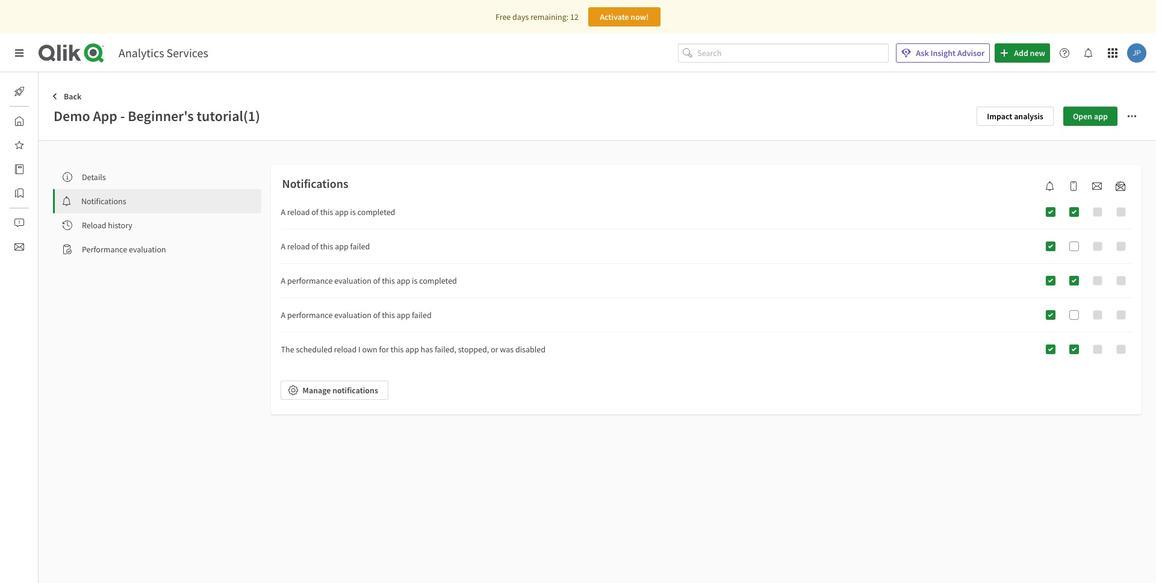 Task type: locate. For each thing, give the bounding box(es) containing it.
activate
[[600, 11, 629, 22]]

ask
[[917, 48, 929, 58]]

free days remaining: 12
[[496, 11, 579, 22]]

1 vertical spatial performance
[[287, 310, 333, 321]]

add
[[1015, 48, 1029, 58]]

0 vertical spatial reload
[[287, 207, 310, 218]]

open app
[[1074, 111, 1109, 121]]

i
[[358, 344, 361, 355]]

beginner's
[[128, 107, 194, 125]]

demo
[[54, 107, 90, 125]]

of up a performance evaluation of this app failed
[[373, 275, 380, 286]]

notifications bundled in a daily email digest element
[[1112, 181, 1131, 191]]

1 performance from the top
[[287, 275, 333, 286]]

collections image
[[14, 189, 24, 198]]

0 vertical spatial failed
[[350, 241, 370, 252]]

notifications
[[282, 176, 349, 191], [81, 196, 126, 207]]

of
[[312, 207, 319, 218], [312, 241, 319, 252], [373, 275, 380, 286], [373, 310, 380, 321]]

this up for
[[382, 310, 395, 321]]

analytics services element
[[119, 45, 208, 60]]

1 vertical spatial reload
[[287, 241, 310, 252]]

this
[[320, 207, 333, 218], [320, 241, 333, 252], [382, 275, 395, 286], [382, 310, 395, 321], [391, 344, 404, 355]]

activate now! link
[[589, 7, 661, 27]]

app
[[93, 107, 117, 125]]

app right open at the right top
[[1095, 111, 1109, 121]]

demo app - beginner's tutorial(1) button
[[53, 106, 968, 126], [53, 106, 968, 126]]

0 vertical spatial notifications
[[282, 176, 349, 191]]

history
[[108, 220, 132, 231]]

notifications up a reload of this app is completed on the top
[[282, 176, 349, 191]]

1 vertical spatial is
[[412, 275, 418, 286]]

completed
[[358, 207, 395, 218], [419, 275, 457, 286]]

evaluation down reload history link
[[129, 244, 166, 255]]

scheduled
[[296, 344, 333, 355]]

performance for a performance evaluation of this app failed
[[287, 310, 333, 321]]

a for a reload of this app is completed
[[281, 207, 286, 218]]

1 horizontal spatial failed
[[412, 310, 432, 321]]

this up "a reload of this app failed"
[[320, 207, 333, 218]]

performance up scheduled
[[287, 310, 333, 321]]

favorites image
[[14, 140, 24, 150]]

activate now!
[[600, 11, 649, 22]]

1 vertical spatial notifications
[[81, 196, 126, 207]]

back
[[64, 91, 82, 102]]

this right for
[[391, 344, 404, 355]]

analytics
[[119, 45, 164, 60]]

Search text field
[[698, 43, 889, 63]]

this up a performance evaluation of this app failed
[[382, 275, 395, 286]]

0 horizontal spatial is
[[350, 207, 356, 218]]

failed up has
[[412, 310, 432, 321]]

catalog
[[39, 164, 65, 175]]

the
[[281, 344, 294, 355]]

performance for a performance evaluation of this app is completed
[[287, 275, 333, 286]]

ask insight advisor
[[917, 48, 985, 58]]

2 a from the top
[[281, 241, 286, 252]]

or
[[491, 344, 499, 355]]

new
[[1031, 48, 1046, 58]]

searchbar element
[[679, 43, 889, 63]]

has
[[421, 344, 433, 355]]

details
[[82, 172, 106, 183]]

this down a reload of this app is completed on the top
[[320, 241, 333, 252]]

reload left i
[[334, 344, 357, 355]]

advisor
[[958, 48, 985, 58]]

app up a performance evaluation of this app failed
[[397, 275, 410, 286]]

notifications up reload history
[[81, 196, 126, 207]]

navigation pane element
[[0, 77, 65, 261]]

add new
[[1015, 48, 1046, 58]]

performance
[[287, 275, 333, 286], [287, 310, 333, 321]]

1 horizontal spatial completed
[[419, 275, 457, 286]]

getting started image
[[14, 87, 24, 96]]

2 performance from the top
[[287, 310, 333, 321]]

tutorial(1)
[[197, 107, 260, 125]]

failed up a performance evaluation of this app is completed
[[350, 241, 370, 252]]

back link
[[48, 87, 86, 106]]

is
[[350, 207, 356, 218], [412, 275, 418, 286]]

alerts image
[[14, 218, 24, 228]]

evaluation up i
[[334, 310, 372, 321]]

reload history
[[82, 220, 132, 231]]

reload down a reload of this app is completed on the top
[[287, 241, 310, 252]]

home image
[[14, 116, 24, 126]]

app
[[1095, 111, 1109, 121], [335, 207, 349, 218], [335, 241, 349, 252], [397, 275, 410, 286], [397, 310, 410, 321], [406, 344, 419, 355]]

impact
[[988, 111, 1013, 121]]

0 horizontal spatial completed
[[358, 207, 395, 218]]

app up "a reload of this app failed"
[[335, 207, 349, 218]]

open
[[1074, 111, 1093, 121]]

a
[[281, 207, 286, 218], [281, 241, 286, 252], [281, 275, 286, 286], [281, 310, 286, 321]]

1 a from the top
[[281, 207, 286, 218]]

1 vertical spatial failed
[[412, 310, 432, 321]]

performance down "a reload of this app failed"
[[287, 275, 333, 286]]

3 a from the top
[[281, 275, 286, 286]]

manage notifications button
[[281, 381, 389, 400]]

notifications link
[[55, 189, 261, 213]]

1 horizontal spatial is
[[412, 275, 418, 286]]

4 a from the top
[[281, 310, 286, 321]]

reload
[[287, 207, 310, 218], [287, 241, 310, 252], [334, 344, 357, 355]]

performance
[[82, 244, 127, 255]]

of down a reload of this app is completed on the top
[[312, 241, 319, 252]]

a reload of this app is completed
[[281, 207, 395, 218]]

1 horizontal spatial notifications
[[282, 176, 349, 191]]

notifications sent to your email image
[[1093, 181, 1103, 191]]

analysis
[[1015, 111, 1044, 121]]

reload for a reload of this app failed
[[287, 241, 310, 252]]

a for a performance evaluation of this app is completed
[[281, 275, 286, 286]]

1 vertical spatial evaluation
[[334, 275, 372, 286]]

notifications sent to your email element
[[1088, 181, 1107, 191]]

reload up "a reload of this app failed"
[[287, 207, 310, 218]]

evaluation up a performance evaluation of this app failed
[[334, 275, 372, 286]]

evaluation
[[129, 244, 166, 255], [334, 275, 372, 286], [334, 310, 372, 321]]

2 vertical spatial evaluation
[[334, 310, 372, 321]]

failed
[[350, 241, 370, 252], [412, 310, 432, 321]]

0 vertical spatial performance
[[287, 275, 333, 286]]

was
[[500, 344, 514, 355]]

a for a performance evaluation of this app failed
[[281, 310, 286, 321]]

reload
[[82, 220, 106, 231]]



Task type: describe. For each thing, give the bounding box(es) containing it.
app up the scheduled reload i own for this app has failed, stopped, or was disabled
[[397, 310, 410, 321]]

notifications when using qlik sense in a browser element
[[1041, 181, 1060, 191]]

failed,
[[435, 344, 457, 355]]

a for a reload of this app failed
[[281, 241, 286, 252]]

home
[[39, 116, 60, 127]]

app down a reload of this app is completed on the top
[[335, 241, 349, 252]]

push notifications in qlik sense mobile image
[[1069, 181, 1079, 191]]

remaining:
[[531, 11, 569, 22]]

reload for a reload of this app is completed
[[287, 207, 310, 218]]

reload history link
[[53, 213, 261, 237]]

evaluation for a performance evaluation of this app failed
[[334, 310, 372, 321]]

catalog link
[[10, 160, 65, 179]]

add new button
[[995, 43, 1051, 63]]

0 horizontal spatial notifications
[[81, 196, 126, 207]]

a reload of this app failed
[[281, 241, 370, 252]]

alerts
[[39, 218, 59, 228]]

open sidebar menu image
[[14, 48, 24, 58]]

manage
[[303, 385, 331, 396]]

of up "own"
[[373, 310, 380, 321]]

catalog image
[[14, 164, 24, 174]]

performance evaluation
[[82, 244, 166, 255]]

2 vertical spatial reload
[[334, 344, 357, 355]]

0 vertical spatial completed
[[358, 207, 395, 218]]

of up "a reload of this app failed"
[[312, 207, 319, 218]]

0 vertical spatial is
[[350, 207, 356, 218]]

disabled
[[516, 344, 546, 355]]

0 vertical spatial evaluation
[[129, 244, 166, 255]]

analytics services
[[119, 45, 208, 60]]

manage notifications
[[303, 385, 378, 396]]

james peterson image
[[1128, 43, 1147, 63]]

app inside button
[[1095, 111, 1109, 121]]

-
[[120, 107, 125, 125]]

push notifications in qlik sense mobile element
[[1065, 181, 1084, 191]]

ask insight advisor button
[[897, 43, 991, 63]]

days
[[513, 11, 529, 22]]

free
[[496, 11, 511, 22]]

for
[[379, 344, 389, 355]]

subscriptions image
[[14, 242, 24, 252]]

now!
[[631, 11, 649, 22]]

details link
[[53, 165, 261, 189]]

12
[[571, 11, 579, 22]]

home link
[[10, 111, 60, 131]]

a performance evaluation of this app failed
[[281, 310, 432, 321]]

notifications bundled in a daily email digest image
[[1116, 181, 1126, 191]]

alerts link
[[10, 213, 59, 233]]

open app button
[[1064, 106, 1118, 126]]

own
[[362, 344, 378, 355]]

app left has
[[406, 344, 419, 355]]

notifications
[[333, 385, 378, 396]]

evaluation for a performance evaluation of this app is completed
[[334, 275, 372, 286]]

services
[[167, 45, 208, 60]]

1 vertical spatial completed
[[419, 275, 457, 286]]

a performance evaluation of this app is completed
[[281, 275, 457, 286]]

more actions image
[[1128, 111, 1138, 121]]

the scheduled reload i own for this app has failed, stopped, or was disabled
[[281, 344, 546, 355]]

performance evaluation link
[[53, 237, 261, 261]]

impact analysis
[[988, 111, 1044, 121]]

notifications when using qlik sense in a browser image
[[1046, 181, 1056, 191]]

0 horizontal spatial failed
[[350, 241, 370, 252]]

stopped,
[[458, 344, 489, 355]]

impact analysis button
[[977, 106, 1054, 126]]

demo app - beginner's tutorial(1)
[[54, 107, 260, 125]]

insight
[[931, 48, 956, 58]]



Task type: vqa. For each thing, say whether or not it's contained in the screenshot.
Qlik
no



